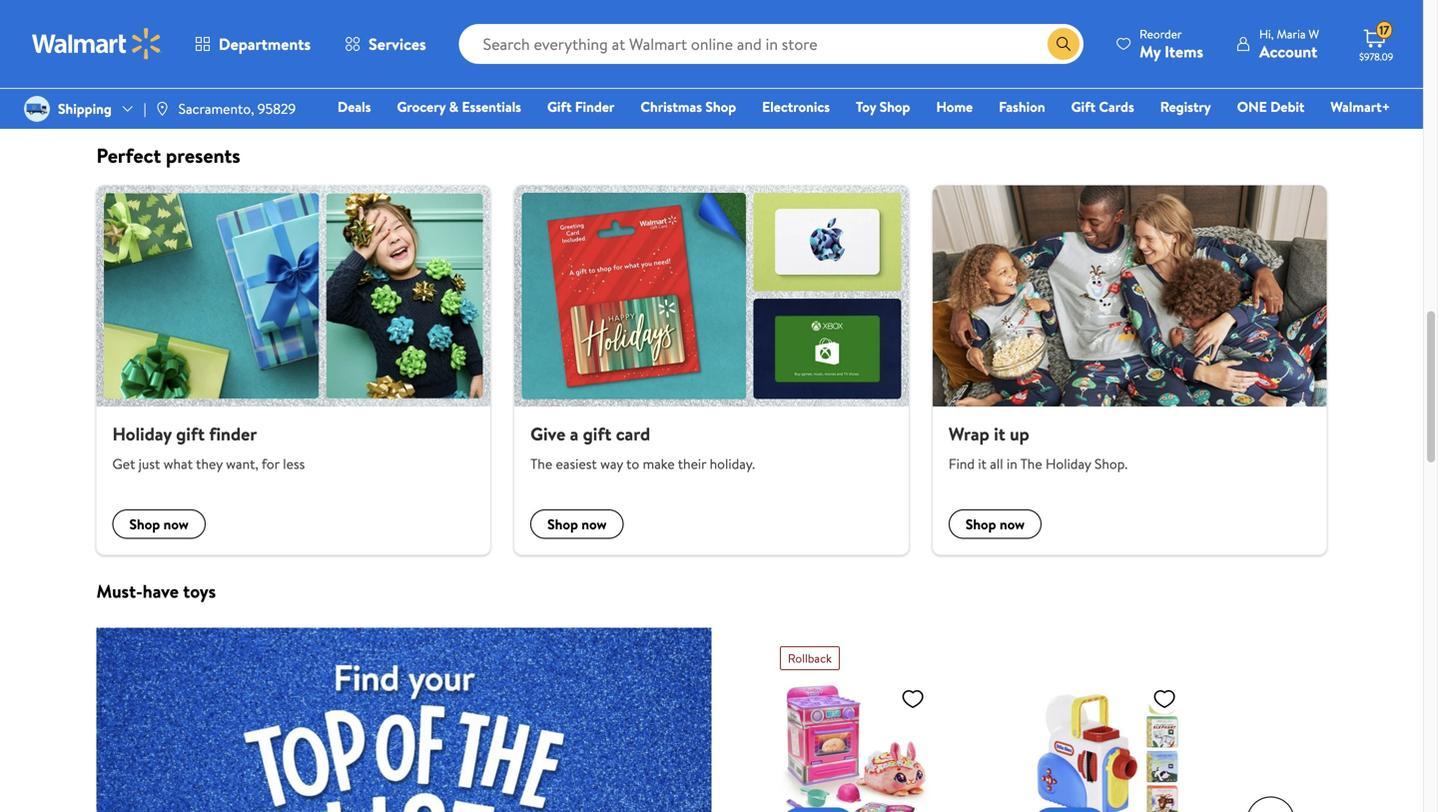 Task type: locate. For each thing, give the bounding box(es) containing it.
day down pickup
[[1139, 57, 1157, 74]]

3 shop now from the left
[[966, 515, 1025, 534]]

registry link
[[1152, 96, 1221, 117]]

shop now for get
[[129, 515, 189, 534]]

0 horizontal spatial shop now
[[129, 515, 189, 534]]

shop inside holiday gift finder list item
[[129, 515, 160, 534]]

shop now inside wrap it up list item
[[966, 515, 1025, 534]]

list containing holiday gift finder
[[84, 185, 1340, 555]]

shop now down easiest
[[548, 515, 607, 534]]

shipping right "2-"
[[751, 29, 794, 46]]

shop down all
[[966, 515, 997, 534]]

it
[[994, 422, 1006, 447], [979, 454, 987, 474]]

shipping up 'deals' link
[[347, 29, 390, 46]]

find
[[949, 454, 975, 474]]

holiday.
[[710, 454, 756, 474]]

now down way
[[582, 515, 607, 534]]

gift finder
[[548, 97, 615, 116]]

shop.
[[1095, 454, 1128, 474]]

departments button
[[178, 20, 328, 68]]

the right in
[[1021, 454, 1043, 474]]

 image
[[24, 96, 50, 122], [155, 101, 171, 117]]

gift finder link
[[539, 96, 624, 117]]

0 horizontal spatial holiday
[[112, 422, 172, 447]]

now inside holiday gift finder list item
[[163, 515, 189, 534]]

shipping
[[962, 7, 1005, 24], [347, 29, 390, 46], [552, 29, 595, 46], [751, 29, 794, 46], [1159, 57, 1202, 74], [142, 80, 185, 97]]

17
[[1380, 22, 1390, 39]]

1 horizontal spatial product group
[[780, 639, 933, 812]]

gift left cards at the top right of page
[[1072, 97, 1096, 116]]

shop right toy
[[880, 97, 911, 116]]

gift up what
[[176, 422, 205, 447]]

2 gift from the left
[[583, 422, 612, 447]]

one
[[1238, 97, 1268, 116]]

holiday up 'just'
[[112, 422, 172, 447]]

product group
[[100, 0, 278, 109], [780, 639, 933, 812]]

day
[[942, 7, 959, 24], [326, 29, 344, 46], [531, 29, 549, 46], [731, 29, 749, 46], [1139, 57, 1157, 74], [121, 80, 139, 97]]

0 horizontal spatial the
[[531, 454, 553, 474]]

1 horizontal spatial the
[[1021, 454, 1043, 474]]

1 gift from the left
[[176, 422, 205, 447]]

0 horizontal spatial  image
[[24, 96, 50, 122]]

0 horizontal spatial gift
[[176, 422, 205, 447]]

 image for sacramento, 95829
[[155, 101, 171, 117]]

wrap it up find it all in the holiday shop.
[[949, 422, 1128, 474]]

shop
[[706, 97, 737, 116], [880, 97, 911, 116], [129, 515, 160, 534], [548, 515, 579, 534], [966, 515, 997, 534]]

1 horizontal spatial holiday
[[1046, 454, 1092, 474]]

1 horizontal spatial it
[[994, 422, 1006, 447]]

1-
[[1130, 57, 1139, 74]]

must-have toys
[[96, 579, 216, 604]]

shop inside wrap it up list item
[[966, 515, 997, 534]]

now
[[163, 515, 189, 534], [582, 515, 607, 534], [1000, 515, 1025, 534]]

1 vertical spatial holiday
[[1046, 454, 1092, 474]]

3 now from the left
[[1000, 515, 1025, 534]]

shop now down all
[[966, 515, 1025, 534]]

way
[[601, 454, 624, 474]]

2 now from the left
[[582, 515, 607, 534]]

1 horizontal spatial  image
[[155, 101, 171, 117]]

services
[[369, 33, 426, 55]]

holiday gift finder get just what they want, for less
[[112, 422, 305, 474]]

2 horizontal spatial now
[[1000, 515, 1025, 534]]

1 vertical spatial it
[[979, 454, 987, 474]]

day up gift finder link
[[531, 29, 549, 46]]

wrap
[[949, 422, 990, 447]]

3+ up essentials
[[515, 29, 528, 46]]

0 horizontal spatial now
[[163, 515, 189, 534]]

0 horizontal spatial gift
[[548, 97, 572, 116]]

shipping up |
[[142, 80, 185, 97]]

pickup
[[1130, 29, 1165, 46]]

shop for wrap it up
[[966, 515, 997, 534]]

shop now
[[129, 515, 189, 534], [548, 515, 607, 534], [966, 515, 1025, 534]]

gift for gift finder
[[548, 97, 572, 116]]

0 horizontal spatial it
[[979, 454, 987, 474]]

it left all
[[979, 454, 987, 474]]

give a gift card list item
[[503, 185, 921, 555]]

1 vertical spatial product group
[[780, 639, 933, 812]]

give
[[531, 422, 566, 447]]

list
[[84, 185, 1340, 555]]

shipping up 'home'
[[962, 7, 1005, 24]]

1 horizontal spatial gift
[[583, 422, 612, 447]]

christmas
[[641, 97, 703, 116]]

3+ day shipping up 'deals' link
[[310, 29, 390, 46]]

finder
[[575, 97, 615, 116]]

electronics link
[[754, 96, 839, 117]]

day left services
[[326, 29, 344, 46]]

2 the from the left
[[1021, 454, 1043, 474]]

shop inside give a gift card list item
[[548, 515, 579, 534]]

shop right christmas
[[706, 97, 737, 116]]

1 now from the left
[[163, 515, 189, 534]]

gift left the finder
[[548, 97, 572, 116]]

the
[[531, 454, 553, 474], [1021, 454, 1043, 474]]

gift inside the holiday gift finder get just what they want, for less
[[176, 422, 205, 447]]

fashion
[[999, 97, 1046, 116]]

product group containing rollback
[[780, 639, 933, 812]]

2 horizontal spatial shop now
[[966, 515, 1025, 534]]

holiday
[[112, 422, 172, 447], [1046, 454, 1092, 474]]

registry
[[1161, 97, 1212, 116]]

must-
[[96, 579, 143, 604]]

the inside give a gift card the easiest way to make their holiday.
[[531, 454, 553, 474]]

3+ up shipping
[[104, 80, 118, 97]]

make
[[643, 454, 675, 474]]

2 gift from the left
[[1072, 97, 1096, 116]]

holiday left shop.
[[1046, 454, 1092, 474]]

0 vertical spatial holiday
[[112, 422, 172, 447]]

shop now for card
[[548, 515, 607, 534]]

add to favorites list, cookeez makery cinnamon treatz pink oven, scented, interactive plush, styles vary, ages 5+ image
[[901, 687, 925, 712]]

3+
[[925, 7, 939, 24], [310, 29, 323, 46], [515, 29, 528, 46], [104, 80, 118, 97]]

0 horizontal spatial product group
[[100, 0, 278, 109]]

perfect presents
[[96, 142, 240, 170]]

 image left shipping
[[24, 96, 50, 122]]

1 horizontal spatial now
[[582, 515, 607, 534]]

0 vertical spatial product group
[[100, 0, 278, 109]]

3+ day shipping
[[925, 7, 1005, 24], [310, 29, 390, 46], [515, 29, 595, 46], [104, 80, 185, 97]]

now down in
[[1000, 515, 1025, 534]]

shop now down 'just'
[[129, 515, 189, 534]]

gift
[[548, 97, 572, 116], [1072, 97, 1096, 116]]

items
[[1165, 40, 1204, 62]]

shop down 'just'
[[129, 515, 160, 534]]

in
[[1007, 454, 1018, 474]]

to
[[627, 454, 640, 474]]

walmart+
[[1331, 97, 1391, 116]]

it left up
[[994, 422, 1006, 447]]

2-
[[720, 29, 731, 46]]

home link
[[928, 96, 982, 117]]

1 horizontal spatial shop now
[[548, 515, 607, 534]]

their
[[678, 454, 707, 474]]

shop now inside give a gift card list item
[[548, 515, 607, 534]]

product group inside the must-have toys region
[[780, 639, 933, 812]]

reorder my items
[[1140, 25, 1204, 62]]

 image right |
[[155, 101, 171, 117]]

now inside wrap it up list item
[[1000, 515, 1025, 534]]

95829
[[258, 99, 296, 118]]

shop now inside holiday gift finder list item
[[129, 515, 189, 534]]

one debit link
[[1229, 96, 1314, 117]]

1 horizontal spatial gift
[[1072, 97, 1096, 116]]

3+ day shipping up gift finder link
[[515, 29, 595, 46]]

1 shop now from the left
[[129, 515, 189, 534]]

2 shop now from the left
[[548, 515, 607, 534]]

now inside give a gift card list item
[[582, 515, 607, 534]]

1 the from the left
[[531, 454, 553, 474]]

now for find
[[1000, 515, 1025, 534]]

3+ day shipping up |
[[104, 80, 185, 97]]

gift right a
[[583, 422, 612, 447]]

up
[[1010, 422, 1030, 447]]

holiday gift finder list item
[[84, 185, 503, 555]]

the down "give"
[[531, 454, 553, 474]]

shop down easiest
[[548, 515, 579, 534]]

shipping
[[58, 99, 112, 118]]

gift
[[176, 422, 205, 447], [583, 422, 612, 447]]

electronics
[[763, 97, 830, 116]]

must-have toys region
[[96, 579, 1328, 812]]

now down what
[[163, 515, 189, 534]]

fashion link
[[990, 96, 1055, 117]]

grocery & essentials link
[[388, 96, 531, 117]]

maria
[[1278, 25, 1307, 42]]

day up christmas shop
[[731, 29, 749, 46]]

all
[[991, 454, 1004, 474]]

easiest
[[556, 454, 597, 474]]

cookeez makery cinnamon treatz pink oven, scented, interactive plush, styles vary, ages 5+ image
[[780, 679, 933, 812]]

shipping up gift finder
[[552, 29, 595, 46]]

1 gift from the left
[[548, 97, 572, 116]]



Task type: vqa. For each thing, say whether or not it's contained in the screenshot.
lower
no



Task type: describe. For each thing, give the bounding box(es) containing it.
deals
[[338, 97, 371, 116]]

1-day shipping
[[1130, 57, 1202, 74]]

must-have toys. get their gotta-have-it brands at low prices you'll love. shop now. image
[[96, 628, 712, 812]]

shop for holiday gift finder
[[129, 515, 160, 534]]

the inside wrap it up find it all in the holiday shop.
[[1021, 454, 1043, 474]]

less
[[283, 454, 305, 474]]

day up home link at right top
[[942, 7, 959, 24]]

walmart image
[[32, 28, 162, 60]]

christmas shop
[[641, 97, 737, 116]]

3+ left services "popup button"
[[310, 29, 323, 46]]

&
[[449, 97, 459, 116]]

search icon image
[[1056, 36, 1072, 52]]

wrap it up list item
[[921, 185, 1340, 555]]

0 vertical spatial it
[[994, 422, 1006, 447]]

holiday inside the holiday gift finder get just what they want, for less
[[112, 422, 172, 447]]

deals link
[[329, 96, 380, 117]]

they
[[196, 454, 223, 474]]

1793
[[164, 48, 187, 65]]

next slide for one and two sku list image
[[1248, 797, 1296, 812]]

now for card
[[582, 515, 607, 534]]

product group containing 1793
[[100, 0, 278, 109]]

gift cards
[[1072, 97, 1135, 116]]

rollback
[[788, 650, 832, 667]]

departments
[[219, 33, 311, 55]]

card
[[616, 422, 651, 447]]

finder
[[209, 422, 257, 447]]

what
[[164, 454, 193, 474]]

for
[[262, 454, 280, 474]]

holiday inside wrap it up find it all in the holiday shop.
[[1046, 454, 1092, 474]]

gift inside give a gift card the easiest way to make their holiday.
[[583, 422, 612, 447]]

shop now for find
[[966, 515, 1025, 534]]

little tikes story dream machine starter set, for toddlers and kids girls boys ages 3+ years image
[[1032, 679, 1185, 812]]

reorder
[[1140, 25, 1183, 42]]

debit
[[1271, 97, 1305, 116]]

hi,
[[1260, 25, 1275, 42]]

shipping down "delivery"
[[1159, 57, 1202, 74]]

 image for shipping
[[24, 96, 50, 122]]

Walmart Site-Wide search field
[[459, 24, 1084, 64]]

Search search field
[[459, 24, 1084, 64]]

grocery
[[397, 97, 446, 116]]

sacramento, 95829
[[179, 99, 296, 118]]

$978.09
[[1360, 50, 1394, 63]]

sacramento,
[[179, 99, 254, 118]]

one debit
[[1238, 97, 1305, 116]]

just
[[139, 454, 160, 474]]

perfect
[[96, 142, 161, 170]]

shop inside toy shop link
[[880, 97, 911, 116]]

add to favorites list, little tikes story dream machine starter set, for toddlers and kids girls boys ages 3+ years image
[[1153, 687, 1177, 712]]

3+ day shipping up home link at right top
[[925, 7, 1005, 24]]

hi, maria w account
[[1260, 25, 1320, 62]]

w
[[1309, 25, 1320, 42]]

essentials
[[462, 97, 522, 116]]

services button
[[328, 20, 443, 68]]

toy
[[856, 97, 877, 116]]

|
[[144, 99, 147, 118]]

shop inside the 'christmas shop' link
[[706, 97, 737, 116]]

day down walmart image
[[121, 80, 139, 97]]

christmas shop link
[[632, 96, 746, 117]]

gift for gift cards
[[1072, 97, 1096, 116]]

have
[[143, 579, 179, 604]]

toy shop
[[856, 97, 911, 116]]

toy shop link
[[847, 96, 920, 117]]

now for get
[[163, 515, 189, 534]]

toys
[[183, 579, 216, 604]]

want,
[[226, 454, 259, 474]]

2-day shipping
[[720, 29, 794, 46]]

account
[[1260, 40, 1318, 62]]

walmart+ link
[[1322, 96, 1400, 117]]

grocery & essentials
[[397, 97, 522, 116]]

get
[[112, 454, 135, 474]]

give a gift card the easiest way to make their holiday.
[[531, 422, 756, 474]]

a
[[570, 422, 579, 447]]

home
[[937, 97, 973, 116]]

my
[[1140, 40, 1161, 62]]

gift cards link
[[1063, 96, 1144, 117]]

shop for give a gift card
[[548, 515, 579, 534]]

presents
[[166, 142, 240, 170]]

cards
[[1100, 97, 1135, 116]]

3+ up home link at right top
[[925, 7, 939, 24]]

delivery
[[1177, 29, 1220, 46]]



